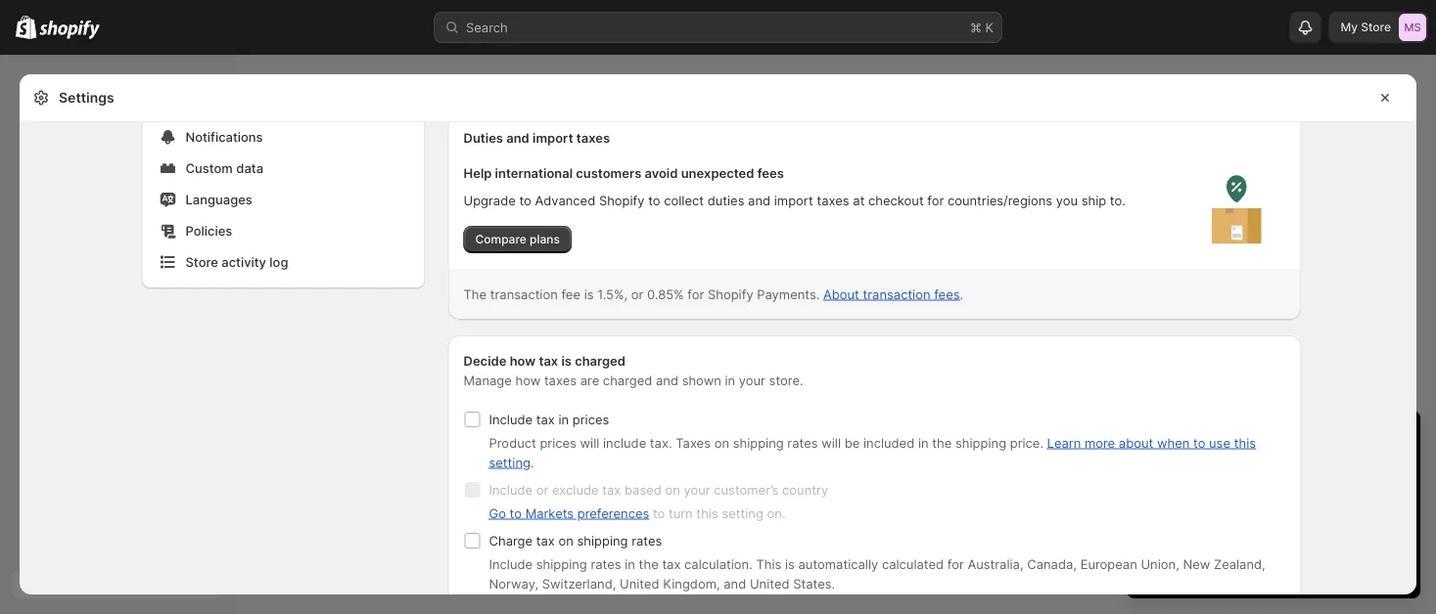 Task type: vqa. For each thing, say whether or not it's contained in the screenshot.
Search countries "text box" at bottom
no



Task type: locate. For each thing, give the bounding box(es) containing it.
to right "go"
[[510, 506, 522, 521]]

1 horizontal spatial store
[[1361, 20, 1391, 34]]

and down calculation.
[[724, 577, 746, 592]]

$1/month
[[1270, 484, 1327, 499]]

is right this
[[785, 557, 795, 572]]

switzerland,
[[542, 577, 616, 592]]

ship
[[1082, 193, 1107, 208]]

1 horizontal spatial 3
[[1190, 484, 1198, 499]]

shipping down preferences
[[577, 534, 628, 549]]

rates up country
[[788, 436, 818, 451]]

include
[[603, 436, 647, 451]]

include or exclude tax based on your customer's country
[[489, 483, 829, 498]]

for
[[928, 193, 944, 208], [688, 287, 704, 302], [1250, 484, 1267, 499], [948, 557, 964, 572]]

exclude
[[552, 483, 599, 498]]

shopify down help international customers avoid unexpected fees
[[599, 193, 645, 208]]

0 vertical spatial setting
[[489, 455, 531, 471]]

setting down customer's
[[722, 506, 764, 521]]

paid
[[1217, 464, 1243, 479]]

1 horizontal spatial the
[[932, 436, 952, 451]]

⌘ k
[[970, 20, 994, 35]]

in right included on the right of page
[[918, 436, 929, 451]]

shopify image
[[39, 20, 100, 40]]

2 include from the top
[[489, 483, 533, 498]]

import left at
[[774, 193, 814, 208]]

product
[[489, 436, 536, 451]]

include up product
[[489, 412, 533, 427]]

taxes left at
[[817, 193, 850, 208]]

tax up kingdom,
[[662, 557, 681, 572]]

1 vertical spatial or
[[536, 483, 549, 498]]

help
[[464, 165, 492, 181]]

rates up switzerland,
[[591, 557, 621, 572]]

1 vertical spatial rates
[[632, 534, 662, 549]]

shipping left price.
[[956, 436, 1007, 451]]

to down international
[[519, 193, 532, 208]]

in down go to markets preferences to turn this setting on.
[[625, 557, 635, 572]]

is
[[584, 287, 594, 302], [561, 354, 572, 369], [785, 557, 795, 572]]

the right included on the right of page
[[932, 436, 952, 451]]

plan down bonus
[[1289, 559, 1313, 573]]

tax inside decide how tax is charged manage how taxes are charged and shown in your store.
[[539, 354, 558, 369]]

for left australia,
[[948, 557, 964, 572]]

how right manage
[[516, 373, 541, 388]]

learn
[[1047, 436, 1081, 451]]

is for charged
[[561, 354, 572, 369]]

on right taxes
[[714, 436, 730, 451]]

bonus
[[1289, 523, 1326, 538]]

customer's
[[714, 483, 779, 498]]

is inside "include shipping rates in the tax calculation. this is automatically calculated for australia, canada, european union, new zealand, norway, switzerland, united kingdom, and united states."
[[785, 557, 795, 572]]

0 vertical spatial import
[[533, 130, 573, 145]]

3 days left in your trial button
[[1127, 411, 1421, 452]]

setting down product
[[489, 455, 531, 471]]

will
[[580, 436, 600, 451], [822, 436, 841, 451]]

0 horizontal spatial fees
[[758, 165, 784, 181]]

2 horizontal spatial rates
[[788, 436, 818, 451]]

unexpected
[[681, 165, 754, 181]]

0 vertical spatial is
[[584, 287, 594, 302]]

will left include
[[580, 436, 600, 451]]

your left the store.
[[739, 373, 766, 388]]

3 left days
[[1147, 428, 1159, 452]]

0 horizontal spatial setting
[[489, 455, 531, 471]]

0 horizontal spatial rates
[[591, 557, 621, 572]]

calculation.
[[685, 557, 753, 572]]

shopify left payments.
[[708, 287, 754, 302]]

store.
[[769, 373, 804, 388]]

will left be
[[822, 436, 841, 451]]

and right the duties
[[506, 130, 530, 145]]

1 vertical spatial include
[[489, 483, 533, 498]]

0 horizontal spatial will
[[580, 436, 600, 451]]

your
[[739, 373, 766, 388], [1271, 428, 1312, 452], [684, 483, 711, 498], [1369, 503, 1396, 519], [1261, 559, 1286, 573]]

is right fee
[[584, 287, 594, 302]]

shipping
[[733, 436, 784, 451], [956, 436, 1007, 451], [577, 534, 628, 549], [536, 557, 587, 572]]

for right the months
[[1250, 484, 1267, 499]]

1 vertical spatial on
[[665, 483, 680, 498]]

how
[[510, 354, 536, 369], [516, 373, 541, 388]]

price.
[[1010, 436, 1044, 451]]

prices down include tax in prices
[[540, 436, 577, 451]]

markets
[[525, 506, 574, 521]]

0 horizontal spatial .
[[531, 455, 534, 471]]

2 will from the left
[[822, 436, 841, 451]]

transaction
[[490, 287, 558, 302], [863, 287, 931, 302]]

0 vertical spatial prices
[[573, 412, 609, 427]]

1 vertical spatial the
[[639, 557, 659, 572]]

.
[[960, 287, 964, 302], [531, 455, 534, 471]]

1.5%,
[[598, 287, 628, 302]]

1 vertical spatial .
[[531, 455, 534, 471]]

charged right are
[[603, 373, 652, 388]]

store right my
[[1361, 20, 1391, 34]]

0 horizontal spatial transaction
[[490, 287, 558, 302]]

this
[[1234, 436, 1256, 451], [697, 506, 719, 521]]

advanced
[[535, 193, 596, 208]]

include up norway,
[[489, 557, 533, 572]]

on down go to markets preferences link
[[559, 534, 574, 549]]

and left shown
[[656, 373, 679, 388]]

setting
[[489, 455, 531, 471], [722, 506, 764, 521]]

preferences
[[578, 506, 649, 521]]

0 vertical spatial this
[[1234, 436, 1256, 451]]

your inside decide how tax is charged manage how taxes are charged and shown in your store.
[[739, 373, 766, 388]]

and right duties
[[748, 193, 771, 208]]

store
[[1202, 523, 1233, 538]]

1 horizontal spatial shopify
[[708, 287, 754, 302]]

your up get:
[[1271, 428, 1312, 452]]

transaction left fee
[[490, 287, 558, 302]]

0 vertical spatial rates
[[788, 436, 818, 451]]

about
[[1119, 436, 1154, 451]]

shopify
[[599, 193, 645, 208], [708, 287, 754, 302]]

international
[[495, 165, 573, 181]]

about transaction fees link
[[823, 287, 960, 302]]

0.85%
[[647, 287, 684, 302]]

1 united from the left
[[620, 577, 660, 592]]

rates inside "include shipping rates in the tax calculation. this is automatically calculated for australia, canada, european union, new zealand, norway, switzerland, united kingdom, and united states."
[[591, 557, 621, 572]]

1 vertical spatial shopify
[[708, 287, 754, 302]]

setting inside learn more about when to use this setting
[[489, 455, 531, 471]]

0 vertical spatial 3
[[1147, 428, 1159, 452]]

setting for learn more about when to use this setting
[[489, 455, 531, 471]]

automatically
[[799, 557, 879, 572]]

import up international
[[533, 130, 573, 145]]

how right decide on the left bottom of the page
[[510, 354, 536, 369]]

for inside "include shipping rates in the tax calculation. this is automatically calculated for australia, canada, european union, new zealand, norway, switzerland, united kingdom, and united states."
[[948, 557, 964, 572]]

avoid
[[645, 165, 678, 181]]

trial
[[1318, 428, 1353, 452]]

1 horizontal spatial this
[[1234, 436, 1256, 451]]

to down avoid
[[648, 193, 661, 208]]

in inside dropdown button
[[1250, 428, 1266, 452]]

1 vertical spatial store
[[186, 255, 218, 270]]

notifications
[[186, 129, 263, 144]]

new
[[1183, 557, 1211, 572]]

1 horizontal spatial is
[[584, 287, 594, 302]]

0 vertical spatial on
[[714, 436, 730, 451]]

3 inside dropdown button
[[1147, 428, 1159, 452]]

0 horizontal spatial store
[[186, 255, 218, 270]]

1 horizontal spatial fees
[[934, 287, 960, 302]]

in right left
[[1250, 428, 1266, 452]]

tax up product
[[536, 412, 555, 427]]

2 vertical spatial on
[[559, 534, 574, 549]]

to left use
[[1194, 436, 1206, 451]]

or
[[631, 287, 644, 302], [536, 483, 549, 498]]

tax.
[[650, 436, 672, 451]]

1 vertical spatial setting
[[722, 506, 764, 521]]

on.
[[767, 506, 786, 521]]

the down go to markets preferences to turn this setting on.
[[639, 557, 659, 572]]

0 vertical spatial shopify
[[599, 193, 645, 208]]

european
[[1081, 557, 1138, 572]]

help international customers avoid unexpected fees
[[464, 165, 784, 181]]

2 vertical spatial include
[[489, 557, 533, 572]]

or right 1.5%, on the top left
[[631, 287, 644, 302]]

features
[[1329, 523, 1379, 538]]

1 horizontal spatial setting
[[722, 506, 764, 521]]

activity
[[222, 255, 266, 270]]

in
[[725, 373, 736, 388], [559, 412, 569, 427], [1250, 428, 1266, 452], [918, 436, 929, 451], [625, 557, 635, 572]]

0 horizontal spatial on
[[559, 534, 574, 549]]

united left kingdom,
[[620, 577, 660, 592]]

taxes left are
[[544, 373, 577, 388]]

switch
[[1147, 464, 1187, 479]]

shipping up switzerland,
[[536, 557, 587, 572]]

transaction right about
[[863, 287, 931, 302]]

based
[[625, 483, 662, 498]]

0 horizontal spatial import
[[533, 130, 573, 145]]

use
[[1209, 436, 1231, 451]]

united down this
[[750, 577, 790, 592]]

on up the turn
[[665, 483, 680, 498]]

decide
[[464, 354, 507, 369]]

1 vertical spatial plan
[[1289, 559, 1313, 573]]

taxes up customers
[[577, 130, 610, 145]]

in right shown
[[725, 373, 736, 388]]

is inside decide how tax is charged manage how taxes are charged and shown in your store.
[[561, 354, 572, 369]]

0 horizontal spatial this
[[697, 506, 719, 521]]

this right use
[[1234, 436, 1256, 451]]

include
[[489, 412, 533, 427], [489, 483, 533, 498], [489, 557, 533, 572]]

1 horizontal spatial import
[[774, 193, 814, 208]]

prices
[[573, 412, 609, 427], [540, 436, 577, 451]]

to.
[[1110, 193, 1126, 208]]

0 horizontal spatial the
[[639, 557, 659, 572]]

settings dialog
[[20, 0, 1417, 615]]

0 horizontal spatial or
[[536, 483, 549, 498]]

2 vertical spatial rates
[[591, 557, 621, 572]]

to
[[519, 193, 532, 208], [648, 193, 661, 208], [1194, 436, 1206, 451], [1191, 464, 1203, 479], [1289, 503, 1301, 519], [510, 506, 522, 521], [653, 506, 665, 521]]

tax up include tax in prices
[[539, 354, 558, 369]]

0 horizontal spatial is
[[561, 354, 572, 369]]

2 vertical spatial taxes
[[544, 373, 577, 388]]

your up features
[[1369, 503, 1396, 519]]

months
[[1201, 484, 1246, 499]]

plan right paid
[[1247, 464, 1272, 479]]

0 horizontal spatial shopify
[[599, 193, 645, 208]]

1 horizontal spatial will
[[822, 436, 841, 451]]

0 horizontal spatial 3
[[1147, 428, 1159, 452]]

1 vertical spatial this
[[697, 506, 719, 521]]

1 horizontal spatial .
[[960, 287, 964, 302]]

0 vertical spatial or
[[631, 287, 644, 302]]

rates down go to markets preferences to turn this setting on.
[[632, 534, 662, 549]]

this inside learn more about when to use this setting
[[1234, 436, 1256, 451]]

2 vertical spatial is
[[785, 557, 795, 572]]

in inside "include shipping rates in the tax calculation. this is automatically calculated for australia, canada, european union, new zealand, norway, switzerland, united kingdom, and united states."
[[625, 557, 635, 572]]

and inside "include shipping rates in the tax calculation. this is automatically calculated for australia, canada, european union, new zealand, norway, switzerland, united kingdom, and united states."
[[724, 577, 746, 592]]

and inside decide how tax is charged manage how taxes are charged and shown in your store.
[[656, 373, 679, 388]]

0 horizontal spatial plan
[[1247, 464, 1272, 479]]

store down policies
[[186, 255, 218, 270]]

1 vertical spatial 3
[[1190, 484, 1198, 499]]

a
[[1207, 464, 1214, 479]]

⌘
[[970, 20, 982, 35]]

0 vertical spatial plan
[[1247, 464, 1272, 479]]

and up $1/month
[[1276, 464, 1298, 479]]

add
[[1262, 523, 1285, 538]]

1 vertical spatial import
[[774, 193, 814, 208]]

prices down are
[[573, 412, 609, 427]]

include up "go"
[[489, 483, 533, 498]]

calculated
[[882, 557, 944, 572]]

1 horizontal spatial united
[[750, 577, 790, 592]]

learn more about when to use this setting link
[[489, 436, 1256, 471]]

dialog
[[1425, 56, 1437, 615]]

3 right 'first'
[[1190, 484, 1198, 499]]

1 vertical spatial is
[[561, 354, 572, 369]]

languages link
[[154, 186, 413, 213]]

to inside learn more about when to use this setting
[[1194, 436, 1206, 451]]

2 horizontal spatial is
[[785, 557, 795, 572]]

fees
[[758, 165, 784, 181], [934, 287, 960, 302]]

notifications link
[[154, 123, 413, 151]]

1 horizontal spatial transaction
[[863, 287, 931, 302]]

1 horizontal spatial plan
[[1289, 559, 1313, 573]]

or up markets
[[536, 483, 549, 498]]

0 vertical spatial include
[[489, 412, 533, 427]]

is up include tax in prices
[[561, 354, 572, 369]]

include inside "include shipping rates in the tax calculation. this is automatically calculated for australia, canada, european union, new zealand, norway, switzerland, united kingdom, and united states."
[[489, 557, 533, 572]]

1 include from the top
[[489, 412, 533, 427]]

this right the turn
[[697, 506, 719, 521]]

0 horizontal spatial united
[[620, 577, 660, 592]]

custom data link
[[154, 155, 413, 182]]

3 include from the top
[[489, 557, 533, 572]]

plans
[[530, 233, 560, 247]]

charged up are
[[575, 354, 626, 369]]

1 horizontal spatial rates
[[632, 534, 662, 549]]

shopify image
[[16, 15, 36, 39]]

0 vertical spatial .
[[960, 287, 964, 302]]



Task type: describe. For each thing, give the bounding box(es) containing it.
include for include shipping rates in the tax calculation. this is automatically calculated for australia, canada, european union, new zealand, norway, switzerland, united kingdom, and united states.
[[489, 557, 533, 572]]

duties
[[708, 193, 745, 208]]

0 vertical spatial how
[[510, 354, 536, 369]]

this
[[756, 557, 782, 572]]

charge tax on shipping rates
[[489, 534, 662, 549]]

policies
[[186, 223, 232, 238]]

1 vertical spatial charged
[[603, 373, 652, 388]]

setting for go to markets preferences to turn this setting on.
[[722, 506, 764, 521]]

learn more about when to use this setting
[[489, 436, 1256, 471]]

in inside decide how tax is charged manage how taxes are charged and shown in your store.
[[725, 373, 736, 388]]

custom
[[186, 161, 233, 176]]

to left a
[[1191, 464, 1203, 479]]

policies link
[[154, 217, 413, 245]]

the
[[464, 287, 487, 302]]

upgrade
[[464, 193, 516, 208]]

in up exclude
[[559, 412, 569, 427]]

0 vertical spatial charged
[[575, 354, 626, 369]]

decide how tax is charged manage how taxes are charged and shown in your store.
[[464, 354, 804, 388]]

kingdom,
[[663, 577, 720, 592]]

1 will from the left
[[580, 436, 600, 451]]

the inside "include shipping rates in the tax calculation. this is automatically calculated for australia, canada, european union, new zealand, norway, switzerland, united kingdom, and united states."
[[639, 557, 659, 572]]

include tax in prices
[[489, 412, 609, 427]]

country
[[783, 483, 829, 498]]

and left add
[[1236, 523, 1259, 538]]

to down $1/month
[[1289, 503, 1301, 519]]

get:
[[1302, 464, 1325, 479]]

tax inside "include shipping rates in the tax calculation. this is automatically calculated for australia, canada, european union, new zealand, norway, switzerland, united kingdom, and united states."
[[662, 557, 681, 572]]

tax up preferences
[[602, 483, 621, 498]]

store inside the settings 'dialog'
[[186, 255, 218, 270]]

days
[[1165, 428, 1209, 452]]

1 horizontal spatial on
[[665, 483, 680, 498]]

zealand,
[[1214, 557, 1266, 572]]

to left the turn
[[653, 506, 665, 521]]

pick
[[1235, 559, 1258, 573]]

store activity log link
[[154, 249, 413, 276]]

my store image
[[1399, 14, 1427, 41]]

your right "pick"
[[1261, 559, 1286, 573]]

duties
[[464, 130, 503, 145]]

pick your plan
[[1235, 559, 1313, 573]]

your inside dropdown button
[[1271, 428, 1312, 452]]

0 vertical spatial fees
[[758, 165, 784, 181]]

your up the turn
[[684, 483, 711, 498]]

customize
[[1304, 503, 1366, 519]]

are
[[580, 373, 600, 388]]

collect
[[664, 193, 704, 208]]

0 vertical spatial taxes
[[577, 130, 610, 145]]

k
[[986, 20, 994, 35]]

languages
[[186, 192, 252, 207]]

2 united from the left
[[750, 577, 790, 592]]

countries/regions
[[948, 193, 1053, 208]]

0 vertical spatial the
[[932, 436, 952, 451]]

3 days left in your trial
[[1147, 428, 1353, 452]]

product prices will include tax. taxes on shipping rates will be included in the shipping price.
[[489, 436, 1047, 451]]

at
[[853, 193, 865, 208]]

go to markets preferences link
[[489, 506, 649, 521]]

1 horizontal spatial or
[[631, 287, 644, 302]]

for inside switch to a paid plan and get: first 3 months for $1/month to customize your online store and add bonus features
[[1250, 484, 1267, 499]]

you
[[1056, 193, 1078, 208]]

1 vertical spatial taxes
[[817, 193, 850, 208]]

plan inside switch to a paid plan and get: first 3 months for $1/month to customize your online store and add bonus features
[[1247, 464, 1272, 479]]

is for 1.5%,
[[584, 287, 594, 302]]

your inside switch to a paid plan and get: first 3 months for $1/month to customize your online store and add bonus features
[[1369, 503, 1396, 519]]

compare
[[475, 233, 527, 247]]

taxes inside decide how tax is charged manage how taxes are charged and shown in your store.
[[544, 373, 577, 388]]

this for use
[[1234, 436, 1256, 451]]

fee
[[562, 287, 581, 302]]

checkout
[[869, 193, 924, 208]]

3 inside switch to a paid plan and get: first 3 months for $1/month to customize your online store and add bonus features
[[1190, 484, 1198, 499]]

norway,
[[489, 577, 539, 592]]

3 days left in your trial element
[[1127, 462, 1421, 599]]

first
[[1162, 484, 1186, 499]]

when
[[1157, 436, 1190, 451]]

states.
[[793, 577, 835, 592]]

1 vertical spatial fees
[[934, 287, 960, 302]]

go to markets preferences to turn this setting on.
[[489, 506, 786, 521]]

taxes
[[676, 436, 711, 451]]

include for include or exclude tax based on your customer's country
[[489, 483, 533, 498]]

log
[[270, 255, 288, 270]]

settings
[[59, 90, 114, 106]]

charge
[[489, 534, 533, 549]]

about
[[823, 287, 860, 302]]

canada,
[[1027, 557, 1077, 572]]

pick your plan link
[[1147, 552, 1401, 580]]

online
[[1162, 523, 1198, 538]]

my
[[1341, 20, 1358, 34]]

data
[[236, 161, 263, 176]]

for right checkout
[[928, 193, 944, 208]]

search
[[466, 20, 508, 35]]

for right the 0.85%
[[688, 287, 704, 302]]

include shipping rates in the tax calculation. this is automatically calculated for australia, canada, european union, new zealand, norway, switzerland, united kingdom, and united states.
[[489, 557, 1266, 592]]

shipping up customer's
[[733, 436, 784, 451]]

the transaction fee is 1.5%, or 0.85% for shopify payments. about transaction fees .
[[464, 287, 964, 302]]

store activity log
[[186, 255, 288, 270]]

included
[[864, 436, 915, 451]]

2 horizontal spatial on
[[714, 436, 730, 451]]

turn
[[669, 506, 693, 521]]

custom data
[[186, 161, 263, 176]]

this for turn
[[697, 506, 719, 521]]

2 transaction from the left
[[863, 287, 931, 302]]

include for include tax in prices
[[489, 412, 533, 427]]

1 vertical spatial how
[[516, 373, 541, 388]]

manage
[[464, 373, 512, 388]]

left
[[1214, 428, 1244, 452]]

shipping inside "include shipping rates in the tax calculation. this is automatically calculated for australia, canada, european union, new zealand, norway, switzerland, united kingdom, and united states."
[[536, 557, 587, 572]]

1 vertical spatial prices
[[540, 436, 577, 451]]

compare plans link
[[464, 226, 572, 254]]

upgrade to advanced shopify to collect duties and import taxes at checkout for countries/regions you ship to.
[[464, 193, 1126, 208]]

0 vertical spatial store
[[1361, 20, 1391, 34]]

be
[[845, 436, 860, 451]]

australia,
[[968, 557, 1024, 572]]

shown
[[682, 373, 722, 388]]

tax down markets
[[536, 534, 555, 549]]

my store
[[1341, 20, 1391, 34]]

union,
[[1141, 557, 1180, 572]]

1 transaction from the left
[[490, 287, 558, 302]]



